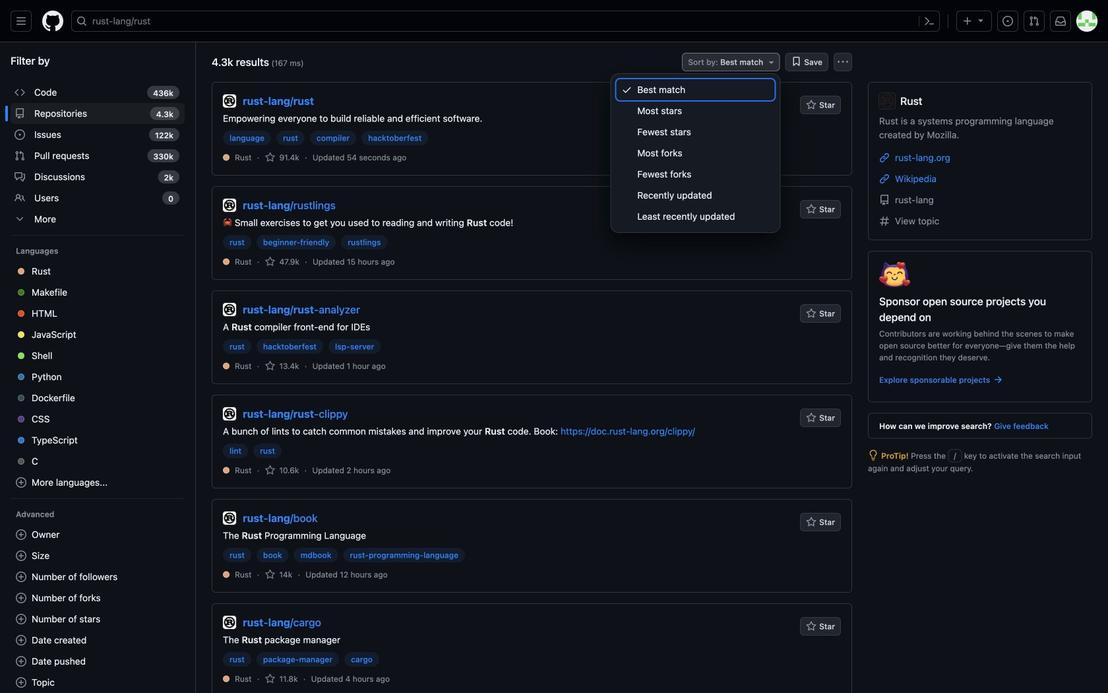 Task type: vqa. For each thing, say whether or not it's contained in the screenshot.
command palette icon
yes



Task type: locate. For each thing, give the bounding box(es) containing it.
plus circle image
[[16, 550, 26, 561], [16, 572, 26, 582], [16, 593, 26, 603], [16, 614, 26, 624]]

git pull request image
[[1030, 16, 1040, 26]]

draggable pane splitter slider
[[194, 42, 197, 693]]

rust language element
[[235, 151, 252, 163], [235, 256, 252, 268], [235, 360, 252, 372], [235, 464, 252, 476], [235, 569, 252, 580], [235, 673, 252, 685]]

link image
[[880, 152, 890, 163], [880, 174, 890, 184]]

sc 9kayk9 0 image
[[15, 87, 25, 98], [15, 129, 25, 140], [265, 152, 276, 163], [15, 172, 25, 182], [265, 361, 276, 371], [869, 450, 879, 460], [265, 674, 276, 684]]

region
[[0, 42, 195, 693]]

command palette image
[[925, 16, 935, 26]]

1 link image from the top
[[880, 152, 890, 163]]

notifications image
[[1056, 16, 1067, 26]]

6 rust language element from the top
[[235, 673, 252, 685]]

1 plus circle image from the top
[[16, 477, 26, 488]]

4 rust language element from the top
[[235, 464, 252, 476]]

1 rust language element from the top
[[235, 151, 252, 163]]

1 radio item from the top
[[617, 79, 775, 100]]

1 vertical spatial link image
[[880, 174, 890, 184]]

sc 9kayk9 0 image
[[792, 56, 802, 67], [15, 108, 25, 119], [15, 150, 25, 161], [15, 193, 25, 203], [15, 214, 25, 224], [265, 256, 276, 267], [993, 375, 1004, 385], [265, 465, 276, 476], [265, 569, 276, 580]]

plus circle image
[[16, 477, 26, 488], [16, 529, 26, 540], [16, 635, 26, 645], [16, 656, 26, 667], [16, 677, 26, 688]]

0 vertical spatial link image
[[880, 152, 890, 163]]

plus image
[[963, 16, 974, 26]]

issue opened image
[[1003, 16, 1014, 26]]

3 rust language element from the top
[[235, 360, 252, 372]]

2 link image from the top
[[880, 174, 890, 184]]

2 plus circle image from the top
[[16, 529, 26, 540]]

hash image
[[880, 216, 890, 226]]

menu
[[611, 74, 780, 232]]

rust image
[[880, 93, 896, 109]]

check image
[[622, 84, 632, 95]]

triangle down image
[[976, 15, 987, 25]]

radio item
[[617, 79, 775, 100], [617, 100, 775, 121]]

2 radio item from the top
[[617, 100, 775, 121]]

3 plus circle image from the top
[[16, 635, 26, 645]]

homepage image
[[42, 11, 63, 32]]



Task type: describe. For each thing, give the bounding box(es) containing it.
4 plus circle image from the top
[[16, 656, 26, 667]]

1 plus circle image from the top
[[16, 550, 26, 561]]

repo image
[[880, 195, 890, 205]]

3 plus circle image from the top
[[16, 593, 26, 603]]

2 plus circle image from the top
[[16, 572, 26, 582]]

open column options image
[[838, 57, 849, 67]]

2 rust language element from the top
[[235, 256, 252, 268]]

4 plus circle image from the top
[[16, 614, 26, 624]]

5 plus circle image from the top
[[16, 677, 26, 688]]

package icon image
[[880, 262, 911, 287]]

5 rust language element from the top
[[235, 569, 252, 580]]



